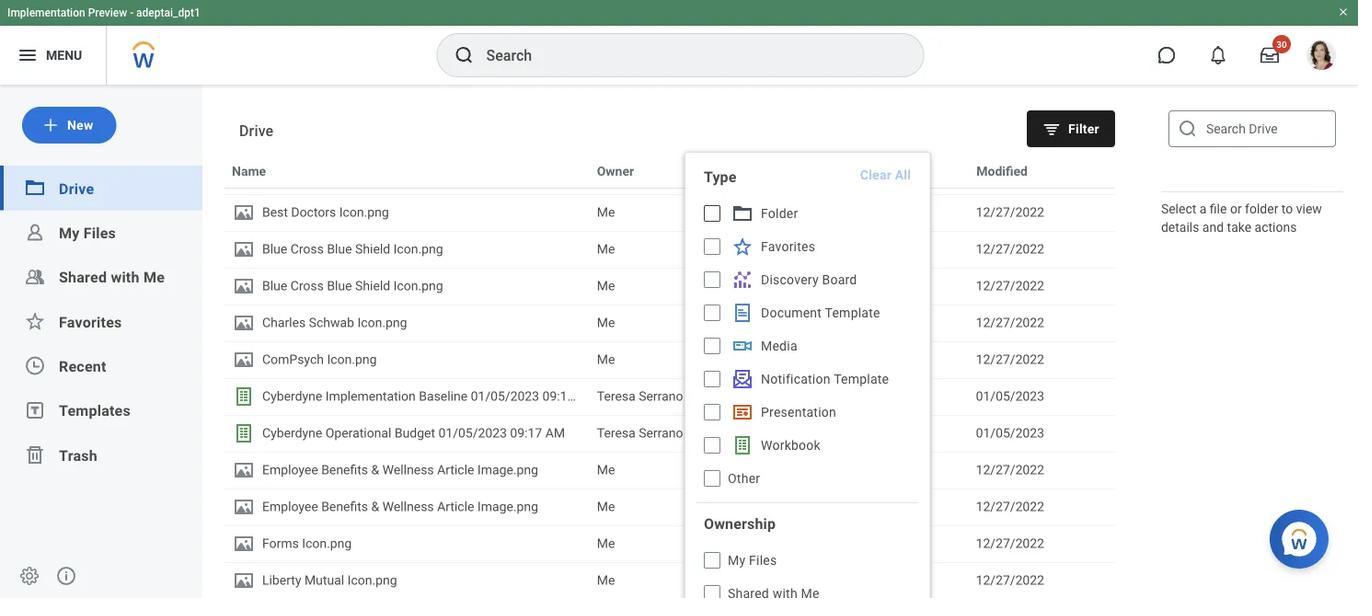Task type: describe. For each thing, give the bounding box(es) containing it.
0 vertical spatial my
[[59, 224, 80, 242]]

livepages image
[[732, 401, 754, 424]]

12/27/2022 for 3rd me cell from the top of the item list region
[[976, 242, 1045, 257]]

wellness for eighth me cell
[[383, 499, 434, 515]]

row containing compsych icon.png
[[225, 342, 1116, 378]]

star image
[[732, 236, 754, 258]]

25 people link for cyberdyne operational  budget 01/05/2023 09:17 am
[[787, 424, 962, 444]]

25 for cyberdyne operational  budget 01/05/2023 09:17 am
[[787, 426, 801, 441]]

details
[[1162, 220, 1200, 235]]

discovery
[[761, 272, 819, 287]]

charles schwab icon.png link
[[233, 312, 583, 334]]

actions
[[1255, 220, 1298, 235]]

only me for only me link associated with sixth me cell
[[787, 352, 833, 367]]

presentation
[[761, 405, 837, 420]]

and
[[1203, 220, 1225, 235]]

benefits for fourth me cell from the bottom of the item list region
[[321, 463, 368, 478]]

employee benefits & wellness article image.png for fourth me cell from the bottom of the item list region
[[262, 463, 539, 478]]

with
[[111, 269, 140, 286]]

folder open image
[[732, 203, 754, 225]]

teresa serrano for cyberdyne operational  budget 01/05/2023 09:17 am
[[597, 426, 684, 441]]

search image
[[1177, 118, 1200, 140]]

icon.png up mutual
[[302, 536, 352, 551]]

implementation inside banner
[[7, 6, 85, 19]]

charles schwab icon.png
[[262, 315, 407, 331]]

employee benefits & wellness article image.png link for eighth me cell
[[233, 496, 583, 518]]

other
[[728, 471, 761, 486]]

liberty
[[262, 573, 302, 588]]

liberty mutual icon.png
[[262, 573, 397, 588]]

notifications large image
[[1210, 46, 1228, 64]]

only me for eighth me cell's only me link
[[787, 499, 833, 515]]

compsych icon.png link
[[233, 349, 583, 371]]

worksheets image
[[732, 435, 754, 457]]

liberty mutual icon.png link
[[233, 570, 583, 592]]

recent
[[59, 358, 106, 375]]

& for eighth me cell
[[371, 499, 379, 515]]

am for cyberdyne implementation baseline 01/05/2023 09:16 am
[[578, 389, 598, 404]]

12/27/2022 for ninth me cell from the top
[[976, 536, 1045, 551]]

view
[[1297, 201, 1323, 216]]

only me for only me link associated with ninth me cell from the bottom
[[787, 205, 833, 220]]

drive button
[[59, 180, 94, 197]]

or
[[1231, 201, 1243, 216]]

blue down the best doctors icon.png
[[327, 242, 352, 257]]

clock image
[[24, 355, 46, 377]]

only me link for sixth me cell
[[787, 350, 962, 370]]

mail letter image
[[732, 368, 754, 390]]

employee for eighth me cell
[[262, 499, 318, 515]]

1 cell from the left
[[226, 158, 590, 193]]

a
[[1200, 201, 1207, 216]]

2 cell from the left
[[780, 158, 969, 193]]

folder
[[761, 206, 799, 221]]

am for cyberdyne operational  budget 01/05/2023 09:17 am
[[546, 426, 565, 441]]

6 only from the top
[[787, 499, 812, 515]]

media
[[761, 338, 798, 354]]

12/27/2022 for seventh me cell from the bottom
[[976, 279, 1045, 294]]

3 row from the top
[[225, 231, 1116, 268]]

2 me cell from the top
[[590, 195, 780, 230]]

icon.png up the charles schwab icon.png link
[[394, 279, 443, 294]]

folder open image
[[24, 177, 46, 199]]

workbook image for cyberdyne operational  budget 01/05/2023 09:17 am
[[233, 423, 255, 445]]

image.png for 'employee benefits & wellness article image.png' link associated with eighth me cell
[[478, 499, 539, 515]]

shared
[[59, 269, 107, 286]]

filters region
[[685, 152, 931, 598]]

10 row from the top
[[225, 489, 1116, 526]]

workbook image for cyberdyne implementation baseline 01/05/2023 09:16 am
[[233, 386, 255, 408]]

notification
[[761, 371, 831, 387]]

document template
[[761, 305, 881, 320]]

my inside "filters" region
[[728, 553, 746, 568]]

only me for only me link related to 3rd me cell from the top of the item list region
[[787, 242, 833, 257]]

c column line image
[[732, 269, 754, 291]]

filter button
[[1027, 110, 1116, 147]]

row containing cyberdyne operational  budget 01/05/2023 09:17 am
[[225, 415, 1116, 452]]

cross for seventh me cell from the bottom's blue cross blue shield icon.png 'link'
[[291, 279, 324, 294]]

charles
[[262, 315, 306, 331]]

all
[[896, 167, 912, 183]]

best doctors icon.png link
[[233, 202, 583, 224]]

board
[[823, 272, 858, 287]]

me inside row
[[597, 168, 615, 183]]

template for document template
[[825, 305, 881, 320]]

1 only from the top
[[787, 205, 812, 220]]

search drive field
[[1169, 110, 1337, 147]]

best
[[262, 205, 288, 220]]

blue cross blue shield icon.png link for 3rd me cell from the top of the item list region
[[233, 238, 583, 261]]

09:16
[[543, 389, 575, 404]]

video image
[[732, 335, 754, 357]]

1 me cell from the top
[[590, 158, 780, 193]]

only me for only me link for 5th me cell from the top
[[787, 315, 833, 331]]

teresa serrano cell for cyberdyne operational  budget 01/05/2023 09:17 am
[[590, 416, 780, 451]]

row containing best doctors icon.png
[[225, 194, 1116, 231]]

trash
[[59, 447, 98, 464]]

modified
[[977, 163, 1028, 179]]

9 row from the top
[[225, 452, 1116, 489]]

my files button
[[59, 224, 116, 242]]

-
[[130, 6, 134, 19]]

0 horizontal spatial drive
[[59, 180, 94, 197]]

row containing charles schwab icon.png
[[225, 305, 1116, 342]]

filter
[[1069, 121, 1100, 136]]

10 me cell from the top
[[590, 563, 780, 598]]

icon.png down charles schwab icon.png
[[327, 352, 377, 367]]

only me for only me link related to seventh me cell from the bottom
[[787, 279, 833, 294]]

0 horizontal spatial favorites
[[59, 313, 122, 331]]

adeptai_dpt1
[[136, 6, 201, 19]]

icon.png down best doctors icon.png 'link' in the top of the page
[[394, 242, 443, 257]]

teresa serrano for cyberdyne implementation baseline 01/05/2023 09:16 am
[[597, 389, 684, 404]]

trash button
[[59, 447, 98, 464]]

image.png for 'employee benefits & wellness article image.png' link associated with fourth me cell from the bottom of the item list region
[[478, 463, 539, 478]]

favorites inside "filters" region
[[761, 239, 816, 254]]

09:17
[[510, 426, 543, 441]]

document image
[[732, 302, 754, 324]]

icon.png inside 'link'
[[339, 205, 389, 220]]

take
[[1228, 220, 1252, 235]]

compsych icon.png
[[262, 352, 377, 367]]

shared with me image
[[24, 266, 46, 288]]

info image
[[55, 565, 77, 587]]

baseline
[[419, 389, 468, 404]]

inbox large image
[[1261, 46, 1280, 64]]

my files inside "filters" region
[[728, 553, 777, 568]]

teresa for cyberdyne operational  budget 01/05/2023 09:17 am
[[597, 426, 636, 441]]

forms icon.png
[[262, 536, 352, 551]]

3 only from the top
[[787, 279, 812, 294]]

templates
[[59, 402, 131, 420]]

notification template
[[761, 371, 890, 387]]

forms icon.png link
[[233, 533, 583, 555]]

preview
[[88, 6, 127, 19]]



Task type: locate. For each thing, give the bounding box(es) containing it.
cyberdyne operational  budget 01/05/2023 09:17 am
[[262, 426, 565, 441]]

5 12/27/2022 from the top
[[976, 352, 1045, 367]]

employee benefits & wellness article image.png for eighth me cell
[[262, 499, 539, 515]]

0 vertical spatial implementation
[[7, 6, 85, 19]]

1 only me link from the top
[[787, 203, 962, 223]]

profile logan mcneil element
[[1296, 35, 1348, 75]]

0 vertical spatial serrano
[[639, 389, 684, 404]]

1 wellness from the top
[[383, 463, 434, 478]]

1 vertical spatial employee
[[262, 499, 318, 515]]

article up forms icon.png link
[[437, 499, 475, 515]]

blue up the 'charles'
[[262, 279, 287, 294]]

1 serrano from the top
[[639, 389, 684, 404]]

1 cross from the top
[[291, 242, 324, 257]]

0 vertical spatial files
[[84, 224, 116, 242]]

4 row from the top
[[225, 268, 1116, 305]]

1 vertical spatial blue cross blue shield icon.png
[[262, 279, 443, 294]]

favorites button
[[59, 313, 122, 331]]

me
[[597, 168, 615, 183], [597, 205, 615, 220], [815, 205, 833, 220], [597, 242, 615, 257], [815, 242, 833, 257], [144, 269, 165, 286], [597, 279, 615, 294], [815, 279, 833, 294], [597, 315, 615, 331], [815, 315, 833, 331], [597, 352, 615, 367], [815, 352, 833, 367], [597, 463, 615, 478], [597, 499, 615, 515], [815, 499, 833, 515], [597, 536, 615, 551], [597, 573, 615, 588], [815, 573, 833, 588]]

clear all button
[[853, 160, 919, 190]]

document image
[[233, 202, 255, 224], [233, 238, 255, 261], [233, 275, 255, 297], [233, 349, 255, 371], [233, 459, 255, 482], [233, 459, 255, 482], [233, 496, 255, 518], [233, 533, 255, 555], [233, 570, 255, 592], [233, 570, 255, 592]]

1 vertical spatial &
[[371, 499, 379, 515]]

25 people link
[[787, 387, 962, 407], [787, 424, 962, 444]]

1 teresa from the top
[[597, 389, 636, 404]]

6 row from the top
[[225, 342, 1116, 378]]

0 vertical spatial 25
[[787, 389, 801, 404]]

people
[[805, 389, 844, 404], [805, 426, 844, 441]]

2 benefits from the top
[[321, 499, 368, 515]]

2 row from the top
[[225, 194, 1116, 231]]

serrano for cyberdyne operational  budget 01/05/2023 09:17 am
[[639, 426, 684, 441]]

0 vertical spatial 25 people
[[787, 389, 844, 404]]

2 shield from the top
[[355, 279, 391, 294]]

implementation left preview
[[7, 6, 85, 19]]

row
[[225, 152, 1116, 189], [225, 194, 1116, 231], [225, 231, 1116, 268], [225, 268, 1116, 305], [225, 305, 1116, 342], [225, 342, 1116, 378], [225, 378, 1116, 415], [225, 415, 1116, 452], [225, 452, 1116, 489], [225, 489, 1116, 526], [225, 526, 1116, 563], [225, 563, 1116, 598]]

row containing forms icon.png
[[225, 526, 1116, 563]]

implementation inside "link"
[[326, 389, 416, 404]]

1 horizontal spatial files
[[749, 553, 777, 568]]

ownership
[[704, 515, 776, 533]]

2 employee benefits & wellness article image.png from the top
[[262, 499, 539, 515]]

0 vertical spatial employee benefits & wellness article image.png
[[262, 463, 539, 478]]

teresa serrano cell up 'worksheets' image
[[590, 379, 780, 414]]

shared with me button
[[59, 269, 165, 286]]

25 people for cyberdyne implementation baseline 01/05/2023 09:16 am
[[787, 389, 844, 404]]

icon.png
[[339, 205, 389, 220], [394, 242, 443, 257], [394, 279, 443, 294], [358, 315, 407, 331], [327, 352, 377, 367], [302, 536, 352, 551], [348, 573, 397, 588]]

implementation preview -   adeptai_dpt1
[[7, 6, 201, 19]]

0 vertical spatial employee
[[262, 463, 318, 478]]

3 12/27/2022 from the top
[[976, 279, 1045, 294]]

1 vertical spatial cross
[[291, 279, 324, 294]]

owner
[[597, 163, 634, 179]]

document
[[761, 305, 822, 320]]

doctors
[[291, 205, 336, 220]]

8 12/27/2022 from the top
[[976, 536, 1045, 551]]

favorites up discovery
[[761, 239, 816, 254]]

benefits for eighth me cell
[[321, 499, 368, 515]]

1 vertical spatial shield
[[355, 279, 391, 294]]

budget
[[395, 426, 436, 441]]

teresa serrano cell for cyberdyne implementation baseline 01/05/2023 09:16 am
[[590, 379, 780, 414]]

only me link for 3rd me cell from the top of the item list region
[[787, 239, 962, 260]]

2 serrano from the top
[[639, 426, 684, 441]]

1 blue cross blue shield icon.png link from the top
[[233, 238, 583, 261]]

25 for cyberdyne implementation baseline 01/05/2023 09:16 am
[[787, 389, 801, 404]]

7 row from the top
[[225, 378, 1116, 415]]

1 vertical spatial people
[[805, 426, 844, 441]]

1 shield from the top
[[355, 242, 391, 257]]

0 vertical spatial cross
[[291, 242, 324, 257]]

trash image
[[24, 444, 46, 466]]

implementation
[[7, 6, 85, 19], [326, 389, 416, 404]]

1 vertical spatial 25 people
[[787, 426, 844, 441]]

1 employee benefits & wellness article image.png link from the top
[[233, 459, 583, 482]]

blue cross blue shield icon.png for seventh me cell from the bottom
[[262, 279, 443, 294]]

9 12/27/2022 from the top
[[976, 573, 1045, 588]]

blue cross blue shield icon.png link up the charles schwab icon.png link
[[233, 275, 583, 297]]

3 only me from the top
[[787, 279, 833, 294]]

item list region
[[203, 85, 1138, 598]]

my right 'user' icon
[[59, 224, 80, 242]]

4 me cell from the top
[[590, 269, 780, 304]]

blue cross blue shield icon.png link for seventh me cell from the bottom
[[233, 275, 583, 297]]

6 only me link from the top
[[787, 497, 962, 517]]

25 up the presentation
[[787, 389, 801, 404]]

1 vertical spatial 25
[[787, 426, 801, 441]]

my down ownership at right
[[728, 553, 746, 568]]

icon.png right mutual
[[348, 573, 397, 588]]

2 only from the top
[[787, 242, 812, 257]]

cyberdyne implementation baseline 01/05/2023 09:16 am link
[[233, 386, 598, 408]]

0 horizontal spatial am
[[546, 426, 565, 441]]

employee benefits & wellness article image.png
[[262, 463, 539, 478], [262, 499, 539, 515]]

2 employee from the top
[[262, 499, 318, 515]]

2 cyberdyne from the top
[[262, 426, 322, 441]]

people for cyberdyne implementation baseline 01/05/2023 09:16 am
[[805, 389, 844, 404]]

cyberdyne down compsych
[[262, 389, 322, 404]]

1 horizontal spatial drive
[[239, 122, 274, 139]]

template for notification template
[[834, 371, 890, 387]]

0 vertical spatial template
[[825, 305, 881, 320]]

0 vertical spatial teresa serrano
[[597, 389, 684, 404]]

0 vertical spatial employee benefits & wellness article image.png link
[[233, 459, 583, 482]]

employee
[[262, 463, 318, 478], [262, 499, 318, 515]]

2 teresa serrano from the top
[[597, 426, 684, 441]]

11 row from the top
[[225, 526, 1116, 563]]

teresa serrano cell
[[590, 379, 780, 414], [590, 416, 780, 451]]

shield for 3rd me cell from the top of the item list region
[[355, 242, 391, 257]]

2 article from the top
[[437, 499, 475, 515]]

clear all
[[861, 167, 912, 183]]

0 vertical spatial benefits
[[321, 463, 368, 478]]

25 people
[[787, 389, 844, 404], [787, 426, 844, 441]]

12/27/2022 for fourth me cell from the bottom of the item list region
[[976, 463, 1045, 478]]

25 down the presentation
[[787, 426, 801, 441]]

25 people down notification template
[[787, 389, 844, 404]]

1 vertical spatial article
[[437, 499, 475, 515]]

1 & from the top
[[371, 463, 379, 478]]

1 vertical spatial cyberdyne
[[262, 426, 322, 441]]

article for fourth me cell from the bottom of the item list region
[[437, 463, 475, 478]]

1 vertical spatial wellness
[[383, 499, 434, 515]]

drive inside item list region
[[239, 122, 274, 139]]

wellness
[[383, 463, 434, 478], [383, 499, 434, 515]]

to
[[1282, 201, 1294, 216]]

people down the presentation
[[805, 426, 844, 441]]

0 vertical spatial &
[[371, 463, 379, 478]]

1 vertical spatial am
[[546, 426, 565, 441]]

article
[[437, 463, 475, 478], [437, 499, 475, 515]]

6 only me from the top
[[787, 499, 833, 515]]

operational
[[326, 426, 392, 441]]

25 people for cyberdyne operational  budget 01/05/2023 09:17 am
[[787, 426, 844, 441]]

1 horizontal spatial my
[[728, 553, 746, 568]]

5 only from the top
[[787, 352, 812, 367]]

1 article from the top
[[437, 463, 475, 478]]

1 cyberdyne from the top
[[262, 389, 322, 404]]

template down board
[[825, 305, 881, 320]]

2 12/27/2022 from the top
[[976, 242, 1045, 257]]

workbook image
[[233, 386, 255, 408], [233, 423, 255, 445], [233, 423, 255, 445]]

user image
[[24, 221, 46, 244]]

1 horizontal spatial my files
[[728, 553, 777, 568]]

7 me cell from the top
[[590, 453, 780, 488]]

25 people down the presentation
[[787, 426, 844, 441]]

employee for fourth me cell from the bottom of the item list region
[[262, 463, 318, 478]]

0 vertical spatial favorites
[[761, 239, 816, 254]]

3 only me link from the top
[[787, 276, 962, 296]]

type
[[704, 168, 737, 186]]

grid containing name
[[225, 152, 1116, 598]]

0 vertical spatial wellness
[[383, 463, 434, 478]]

only me link
[[787, 203, 962, 223], [787, 239, 962, 260], [787, 276, 962, 296], [787, 313, 962, 333], [787, 350, 962, 370], [787, 497, 962, 517], [787, 571, 962, 591]]

2 25 from the top
[[787, 426, 801, 441]]

0 vertical spatial am
[[578, 389, 598, 404]]

1 employee from the top
[[262, 463, 318, 478]]

article for eighth me cell
[[437, 499, 475, 515]]

cyberdyne
[[262, 389, 322, 404], [262, 426, 322, 441]]

cross
[[291, 242, 324, 257], [291, 279, 324, 294]]

employee benefits & wellness article image.png down cyberdyne operational  budget 01/05/2023 09:17 am link
[[262, 463, 539, 478]]

teresa serrano
[[597, 389, 684, 404], [597, 426, 684, 441]]

01/05/2023 inside "link"
[[471, 389, 540, 404]]

my files
[[59, 224, 116, 242], [728, 553, 777, 568]]

12/27/2022 for eighth me cell
[[976, 499, 1045, 515]]

1 25 from the top
[[787, 389, 801, 404]]

close environment banner image
[[1339, 6, 1350, 17]]

2 blue cross blue shield icon.png from the top
[[262, 279, 443, 294]]

compsych
[[262, 352, 324, 367]]

files inside "filters" region
[[749, 553, 777, 568]]

2 wellness from the top
[[383, 499, 434, 515]]

benefits up forms icon.png
[[321, 499, 368, 515]]

teresa right 09:16 at the left of page
[[597, 389, 636, 404]]

4 12/27/2022 from the top
[[976, 315, 1045, 331]]

serrano left livepages image on the bottom right
[[639, 389, 684, 404]]

0 horizontal spatial my files
[[59, 224, 116, 242]]

file
[[1211, 201, 1228, 216]]

1 benefits from the top
[[321, 463, 368, 478]]

shield for seventh me cell from the bottom
[[355, 279, 391, 294]]

5 only me from the top
[[787, 352, 833, 367]]

cross for blue cross blue shield icon.png 'link' corresponding to 3rd me cell from the top of the item list region
[[291, 242, 324, 257]]

grid
[[225, 152, 1116, 598]]

my
[[59, 224, 80, 242], [728, 553, 746, 568]]

cyberdyne for cyberdyne implementation baseline 01/05/2023 09:16 am
[[262, 389, 322, 404]]

employee benefits & wellness article image.png up forms icon.png link
[[262, 499, 539, 515]]

& down operational
[[371, 463, 379, 478]]

5 me cell from the top
[[590, 306, 780, 341]]

cross down doctors
[[291, 242, 324, 257]]

12/27/2022 for sixth me cell
[[976, 352, 1045, 367]]

blue cross blue shield icon.png for 3rd me cell from the top of the item list region
[[262, 242, 443, 257]]

6 me cell from the top
[[590, 342, 780, 377]]

7 only me link from the top
[[787, 571, 962, 591]]

1 vertical spatial teresa serrano cell
[[590, 416, 780, 451]]

favorites
[[761, 239, 816, 254], [59, 313, 122, 331]]

serrano left 'worksheets' image
[[639, 426, 684, 441]]

teresa serrano cell up other
[[590, 416, 780, 451]]

7 only from the top
[[787, 573, 812, 588]]

serrano
[[639, 389, 684, 404], [639, 426, 684, 441]]

select a file or folder to view details and take actions
[[1162, 201, 1323, 235]]

teresa
[[597, 389, 636, 404], [597, 426, 636, 441]]

cyberdyne left operational
[[262, 426, 322, 441]]

1 vertical spatial favorites
[[59, 313, 122, 331]]

3 cell from the left
[[969, 158, 1115, 193]]

files up shared with me button
[[84, 224, 116, 242]]

row containing name
[[225, 152, 1116, 189]]

2 25 people link from the top
[[787, 424, 962, 444]]

0 horizontal spatial implementation
[[7, 6, 85, 19]]

am
[[578, 389, 598, 404], [546, 426, 565, 441]]

0 vertical spatial article
[[437, 463, 475, 478]]

forms
[[262, 536, 299, 551]]

implementation preview -   adeptai_dpt1 banner
[[0, 0, 1359, 85]]

25 people link for cyberdyne implementation baseline 01/05/2023 09:16 am
[[787, 387, 962, 407]]

only me for only me link for first me cell from the bottom
[[787, 573, 833, 588]]

1 vertical spatial drive
[[59, 180, 94, 197]]

1 horizontal spatial am
[[578, 389, 598, 404]]

1 vertical spatial teresa serrano
[[597, 426, 684, 441]]

implementation up operational
[[326, 389, 416, 404]]

only me
[[787, 205, 833, 220], [787, 242, 833, 257], [787, 279, 833, 294], [787, 315, 833, 331], [787, 352, 833, 367], [787, 499, 833, 515], [787, 573, 833, 588]]

mutual
[[305, 573, 345, 588]]

6 12/27/2022 from the top
[[976, 463, 1045, 478]]

cell
[[226, 158, 590, 193], [780, 158, 969, 193], [969, 158, 1115, 193]]

wellness down cyberdyne operational  budget 01/05/2023 09:17 am link
[[383, 463, 434, 478]]

people for cyberdyne operational  budget 01/05/2023 09:17 am
[[805, 426, 844, 441]]

2 blue cross blue shield icon.png link from the top
[[233, 275, 583, 297]]

1 25 people link from the top
[[787, 387, 962, 407]]

8 row from the top
[[225, 415, 1116, 452]]

0 vertical spatial cyberdyne
[[262, 389, 322, 404]]

template right notification
[[834, 371, 890, 387]]

only me link for ninth me cell from the bottom
[[787, 203, 962, 223]]

cyberdyne implementation baseline 01/05/2023 09:16 am
[[262, 389, 598, 404]]

1 vertical spatial benefits
[[321, 499, 368, 515]]

1 vertical spatial my files
[[728, 553, 777, 568]]

me row
[[225, 157, 1116, 194]]

blue
[[262, 242, 287, 257], [327, 242, 352, 257], [262, 279, 287, 294], [327, 279, 352, 294]]

favorites down shared
[[59, 313, 122, 331]]

serrano for cyberdyne implementation baseline 01/05/2023 09:16 am
[[639, 389, 684, 404]]

shared with me
[[59, 269, 165, 286]]

7 12/27/2022 from the top
[[976, 499, 1045, 515]]

grid inside item list region
[[225, 152, 1116, 598]]

0 vertical spatial blue cross blue shield icon.png
[[262, 242, 443, 257]]

12/27/2022
[[976, 205, 1045, 220], [976, 242, 1045, 257], [976, 279, 1045, 294], [976, 315, 1045, 331], [976, 352, 1045, 367], [976, 463, 1045, 478], [976, 499, 1045, 515], [976, 536, 1045, 551], [976, 573, 1045, 588]]

0 vertical spatial my files
[[59, 224, 116, 242]]

blue cross blue shield icon.png link
[[233, 238, 583, 261], [233, 275, 583, 297]]

0 vertical spatial teresa serrano cell
[[590, 379, 780, 414]]

row containing cyberdyne implementation baseline 01/05/2023 09:16 am
[[225, 378, 1116, 415]]

8 me cell from the top
[[590, 490, 780, 525]]

shield
[[355, 242, 391, 257], [355, 279, 391, 294]]

2 teresa serrano cell from the top
[[590, 416, 780, 451]]

1 horizontal spatial favorites
[[761, 239, 816, 254]]

1 vertical spatial template
[[834, 371, 890, 387]]

folder
[[1246, 201, 1279, 216]]

1 vertical spatial image.png
[[478, 499, 539, 515]]

templates button
[[59, 402, 131, 420]]

teresa for cyberdyne implementation baseline 01/05/2023 09:16 am
[[597, 389, 636, 404]]

12/27/2022 for 5th me cell from the top
[[976, 315, 1045, 331]]

only me link for seventh me cell from the bottom
[[787, 276, 962, 296]]

cyberdyne operational  budget 01/05/2023 09:17 am link
[[233, 423, 583, 445]]

benefits
[[321, 463, 368, 478], [321, 499, 368, 515]]

drive
[[239, 122, 274, 139], [59, 180, 94, 197]]

workbook image
[[233, 386, 255, 408]]

4 only from the top
[[787, 315, 812, 331]]

star image
[[24, 310, 46, 333]]

0 vertical spatial drive
[[239, 122, 274, 139]]

blue cross blue shield icon.png up charles schwab icon.png
[[262, 279, 443, 294]]

benefits down operational
[[321, 463, 368, 478]]

blue up charles schwab icon.png
[[327, 279, 352, 294]]

me cell
[[590, 158, 780, 193], [590, 195, 780, 230], [590, 232, 780, 267], [590, 269, 780, 304], [590, 306, 780, 341], [590, 342, 780, 377], [590, 453, 780, 488], [590, 490, 780, 525], [590, 527, 780, 562], [590, 563, 780, 598]]

1 vertical spatial serrano
[[639, 426, 684, 441]]

1 blue cross blue shield icon.png from the top
[[262, 242, 443, 257]]

cyberdyne inside "link"
[[262, 389, 322, 404]]

3 me cell from the top
[[590, 232, 780, 267]]

cyberdyne for cyberdyne operational  budget 01/05/2023 09:17 am
[[262, 426, 322, 441]]

recent button
[[59, 358, 106, 375]]

1 vertical spatial employee benefits & wellness article image.png
[[262, 499, 539, 515]]

image.png
[[478, 463, 539, 478], [478, 499, 539, 515]]

drive up 'name'
[[239, 122, 274, 139]]

1 teresa serrano cell from the top
[[590, 379, 780, 414]]

4 only me from the top
[[787, 315, 833, 331]]

1 vertical spatial employee benefits & wellness article image.png link
[[233, 496, 583, 518]]

row containing liberty mutual icon.png
[[225, 563, 1116, 598]]

0 vertical spatial image.png
[[478, 463, 539, 478]]

clear
[[861, 167, 892, 183]]

0 horizontal spatial my
[[59, 224, 80, 242]]

shield down best doctors icon.png 'link' in the top of the page
[[355, 242, 391, 257]]

2 teresa from the top
[[597, 426, 636, 441]]

12 row from the top
[[225, 563, 1116, 598]]

2 25 people from the top
[[787, 426, 844, 441]]

blue cross blue shield icon.png down the best doctors icon.png
[[262, 242, 443, 257]]

my files up shared
[[59, 224, 116, 242]]

employee benefits & wellness article image.png link down cyberdyne operational  budget 01/05/2023 09:17 am link
[[233, 459, 583, 482]]

icon.png right doctors
[[339, 205, 389, 220]]

article down cyberdyne operational  budget 01/05/2023 09:17 am
[[437, 463, 475, 478]]

employee benefits & wellness article image.png link up forms icon.png link
[[233, 496, 583, 518]]

drive right folder open image
[[59, 180, 94, 197]]

& for fourth me cell from the bottom of the item list region
[[371, 463, 379, 478]]

blue cross blue shield icon.png
[[262, 242, 443, 257], [262, 279, 443, 294]]

2 cross from the top
[[291, 279, 324, 294]]

shield up the charles schwab icon.png link
[[355, 279, 391, 294]]

employee benefits & wellness article image.png link for fourth me cell from the bottom of the item list region
[[233, 459, 583, 482]]

gear image
[[18, 565, 41, 587]]

0 vertical spatial blue cross blue shield icon.png link
[[233, 238, 583, 261]]

am inside "link"
[[578, 389, 598, 404]]

0 vertical spatial 25 people link
[[787, 387, 962, 407]]

0 horizontal spatial files
[[84, 224, 116, 242]]

1 vertical spatial 25 people link
[[787, 424, 962, 444]]

document image
[[233, 202, 255, 224], [233, 238, 255, 261], [233, 275, 255, 297], [233, 312, 255, 334], [233, 312, 255, 334], [233, 349, 255, 371], [233, 496, 255, 518], [233, 533, 255, 555]]

workbook
[[761, 438, 821, 453]]

am right 09:17
[[546, 426, 565, 441]]

5 only me link from the top
[[787, 350, 962, 370]]

1 employee benefits & wellness article image.png from the top
[[262, 463, 539, 478]]

2 employee benefits & wellness article image.png link from the top
[[233, 496, 583, 518]]

only
[[787, 205, 812, 220], [787, 242, 812, 257], [787, 279, 812, 294], [787, 315, 812, 331], [787, 352, 812, 367], [787, 499, 812, 515], [787, 573, 812, 588]]

best doctors icon.png
[[262, 205, 389, 220]]

2 & from the top
[[371, 499, 379, 515]]

blue down best
[[262, 242, 287, 257]]

1 image.png from the top
[[478, 463, 539, 478]]

schwab
[[309, 315, 354, 331]]

wellness up forms icon.png link
[[383, 499, 434, 515]]

2 only me link from the top
[[787, 239, 962, 260]]

0 vertical spatial teresa
[[597, 389, 636, 404]]

search image
[[453, 44, 476, 66]]

files down ownership at right
[[749, 553, 777, 568]]

1 25 people from the top
[[787, 389, 844, 404]]

1 vertical spatial my
[[728, 553, 746, 568]]

name
[[232, 163, 266, 179]]

12/27/2022 for first me cell from the bottom
[[976, 573, 1045, 588]]

cross up the 'charles'
[[291, 279, 324, 294]]

1 vertical spatial blue cross blue shield icon.png link
[[233, 275, 583, 297]]

discovery board
[[761, 272, 858, 287]]

blue cross blue shield icon.png link down best doctors icon.png 'link' in the top of the page
[[233, 238, 583, 261]]

wellness for fourth me cell from the bottom of the item list region
[[383, 463, 434, 478]]

1 12/27/2022 from the top
[[976, 205, 1045, 220]]

9 me cell from the top
[[590, 527, 780, 562]]

only me link for 5th me cell from the top
[[787, 313, 962, 333]]

1 teresa serrano from the top
[[597, 389, 684, 404]]

2 only me from the top
[[787, 242, 833, 257]]

&
[[371, 463, 379, 478], [371, 499, 379, 515]]

2 people from the top
[[805, 426, 844, 441]]

filter image
[[1043, 120, 1062, 138]]

teresa right 09:17
[[597, 426, 636, 441]]

0 vertical spatial people
[[805, 389, 844, 404]]

1 people from the top
[[805, 389, 844, 404]]

only me link for first me cell from the bottom
[[787, 571, 962, 591]]

1 vertical spatial implementation
[[326, 389, 416, 404]]

template
[[825, 305, 881, 320], [834, 371, 890, 387]]

12/27/2022 for ninth me cell from the bottom
[[976, 205, 1045, 220]]

1 only me from the top
[[787, 205, 833, 220]]

select
[[1162, 201, 1197, 216]]

2 image.png from the top
[[478, 499, 539, 515]]

0 vertical spatial shield
[[355, 242, 391, 257]]

7 only me from the top
[[787, 573, 833, 588]]

am right 09:16 at the left of page
[[578, 389, 598, 404]]

5 row from the top
[[225, 305, 1116, 342]]

1 row from the top
[[225, 152, 1116, 189]]

my files down ownership at right
[[728, 553, 777, 568]]

& up forms icon.png link
[[371, 499, 379, 515]]

only me link for eighth me cell
[[787, 497, 962, 517]]

1 vertical spatial teresa
[[597, 426, 636, 441]]

people down notification template
[[805, 389, 844, 404]]

icon.png up "compsych icon.png" link
[[358, 315, 407, 331]]

25
[[787, 389, 801, 404], [787, 426, 801, 441]]

1 vertical spatial files
[[749, 553, 777, 568]]

1 horizontal spatial implementation
[[326, 389, 416, 404]]

4 only me link from the top
[[787, 313, 962, 333]]



Task type: vqa. For each thing, say whether or not it's contained in the screenshot.
the left Expense
no



